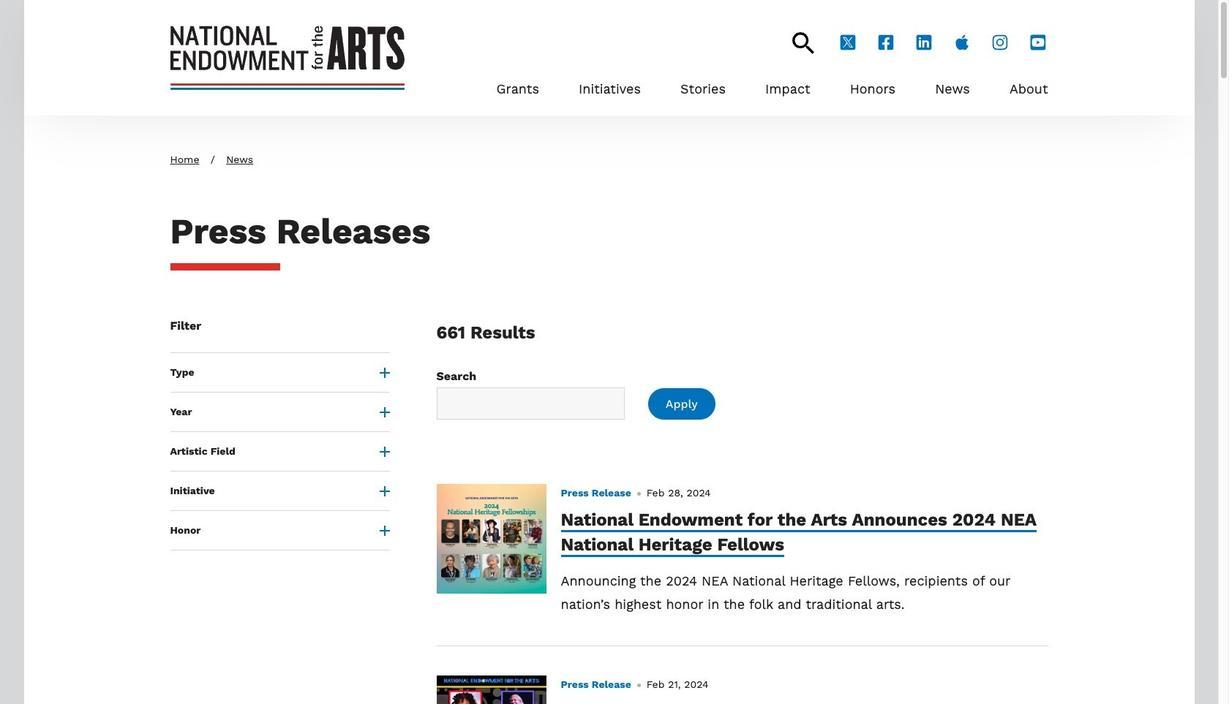 Task type: locate. For each thing, give the bounding box(es) containing it.
menu bar
[[496, 54, 1048, 101]]

menu item
[[496, 78, 539, 101], [579, 78, 641, 101], [680, 78, 726, 101], [765, 78, 810, 101], [850, 78, 896, 101], [935, 78, 970, 101], [1010, 78, 1048, 101]]

1 menu item from the left
[[496, 78, 539, 101]]

3 menu item from the left
[[680, 78, 726, 101]]

4 menu item from the left
[[765, 78, 810, 101]]

collage of 10 artists announcing the 2024 nea national heritage fellowships image
[[436, 484, 546, 594]]

None submit
[[648, 388, 715, 420]]

6 menu item from the left
[[935, 78, 970, 101]]

None text field
[[436, 388, 625, 420]]



Task type: describe. For each thing, give the bounding box(es) containing it.
7 menu item from the left
[[1010, 78, 1048, 101]]

collage of the 2024 nea jazz masters image
[[436, 676, 546, 705]]

national endowment for the arts logo image
[[170, 26, 404, 90]]

2 menu item from the left
[[579, 78, 641, 101]]

5 menu item from the left
[[850, 78, 896, 101]]



Task type: vqa. For each thing, say whether or not it's contained in the screenshot.
"Four women dressed in white dancing KATHAK style on stage." 'image'
no



